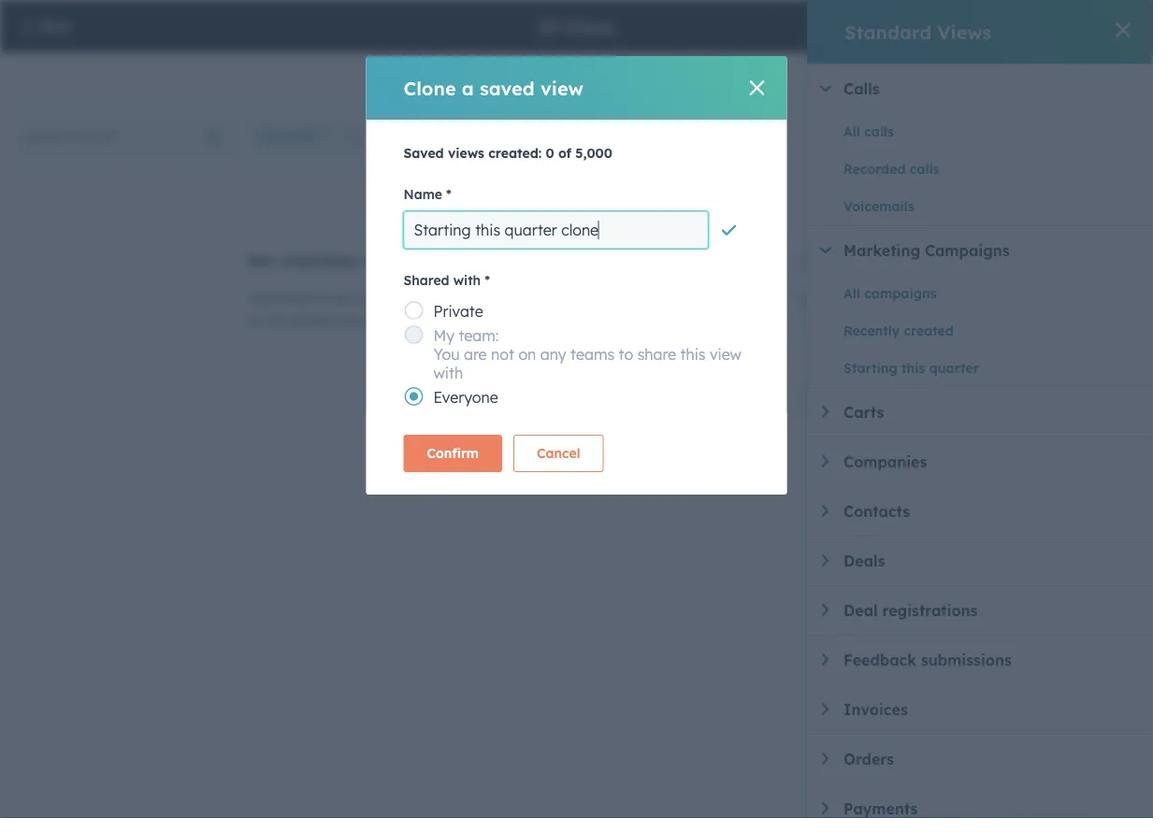 Task type: describe. For each thing, give the bounding box(es) containing it.
all for all calls
[[844, 123, 861, 140]]

matches
[[280, 249, 360, 272]]

5,000
[[576, 145, 613, 161]]

name
[[404, 186, 442, 203]]

default views
[[590, 67, 672, 84]]

to inside expecting to see something different? try again in a few seconds as the system catches up.
[[313, 290, 326, 306]]

everyone
[[434, 388, 498, 407]]

caret image for calls
[[820, 85, 832, 92]]

on
[[519, 345, 536, 364]]

all campaigns
[[844, 285, 937, 302]]

navigation containing all views
[[455, 53, 699, 99]]

all inside 'button'
[[542, 128, 559, 145]]

filters.
[[507, 249, 566, 272]]

recently created link
[[844, 320, 1027, 342]]

recorded calls link
[[844, 158, 1027, 181]]

close image for clone a saved view
[[750, 80, 765, 95]]

starting
[[844, 360, 898, 377]]

0 vertical spatial view
[[541, 76, 584, 100]]

see
[[329, 290, 350, 306]]

all calls
[[844, 123, 894, 140]]

back link
[[19, 17, 72, 38]]

none text field inside the name element
[[404, 211, 709, 249]]

contacts button
[[247, 118, 342, 155]]

clear
[[504, 128, 538, 145]]

not
[[491, 345, 514, 364]]

as
[[248, 312, 262, 329]]

calls for recorded calls
[[910, 161, 940, 177]]

to inside my team: you are not on any teams to share this view with
[[619, 345, 633, 364]]

views for saved
[[448, 145, 485, 161]]

no matches for the current filters.
[[248, 249, 566, 272]]

cancel
[[537, 445, 581, 462]]

something
[[354, 290, 419, 306]]

of
[[558, 145, 572, 161]]

0
[[546, 145, 554, 161]]

a inside dialog
[[462, 76, 474, 100]]

system
[[289, 312, 333, 329]]

are
[[464, 345, 487, 364]]

try
[[486, 290, 504, 306]]

all for all views
[[538, 14, 559, 38]]

teams
[[571, 345, 615, 364]]

few
[[573, 290, 595, 306]]

with inside my team: you are not on any teams to share this view with
[[434, 364, 463, 383]]

owner
[[401, 128, 444, 145]]

my team: you are not on any teams to share this view with
[[434, 326, 742, 383]]

saved
[[404, 145, 444, 161]]

recently
[[844, 323, 900, 339]]

expecting to see something different? try again in a few seconds as the system catches up.
[[248, 290, 650, 329]]

default views button
[[563, 53, 699, 98]]

views for all views
[[564, 14, 615, 38]]

again
[[508, 290, 543, 306]]

standard
[[845, 20, 932, 43]]

name element
[[404, 210, 750, 251]]

0 vertical spatial with
[[453, 272, 481, 289]]

1 horizontal spatial this
[[902, 360, 926, 377]]

created:
[[489, 145, 542, 161]]

cancel button
[[514, 435, 604, 472]]

saved
[[480, 76, 535, 100]]

in
[[547, 290, 558, 306]]

any
[[541, 345, 567, 364]]

view inside my team: you are not on any teams to share this view with
[[710, 345, 742, 364]]

marketing campaigns
[[844, 241, 1010, 260]]

shared with * element
[[404, 296, 750, 412]]

recorded calls
[[844, 161, 940, 177]]

campaigns
[[865, 285, 937, 302]]

campaigns
[[925, 241, 1010, 260]]

seconds
[[599, 290, 650, 306]]

clone
[[404, 76, 456, 100]]

saved views created: 0 of 5,000
[[404, 145, 613, 161]]

my
[[434, 326, 455, 345]]



Task type: locate. For each thing, give the bounding box(es) containing it.
to left share
[[619, 345, 633, 364]]

0 vertical spatial close image
[[1116, 22, 1131, 37]]

all up recently
[[844, 285, 861, 302]]

owner button
[[389, 118, 469, 155]]

0 horizontal spatial views
[[448, 145, 485, 161]]

created
[[904, 323, 954, 339]]

up.
[[388, 312, 407, 329]]

1 horizontal spatial the
[[398, 249, 428, 272]]

1 caret image from the top
[[820, 85, 832, 92]]

views right saved
[[448, 145, 485, 161]]

caret image left marketing
[[820, 247, 832, 254]]

the right for
[[398, 249, 428, 272]]

calls down the "all calls" link
[[910, 161, 940, 177]]

all right clone
[[481, 67, 497, 84]]

view left default
[[541, 76, 584, 100]]

0 horizontal spatial to
[[313, 290, 326, 306]]

recently created
[[844, 323, 954, 339]]

1 horizontal spatial views
[[501, 67, 537, 84]]

recorded
[[844, 161, 906, 177]]

to left see
[[313, 290, 326, 306]]

starting this quarter link
[[844, 357, 1027, 380]]

views up default
[[564, 14, 615, 38]]

0 horizontal spatial close image
[[750, 80, 765, 95]]

view right share
[[710, 345, 742, 364]]

all up recorded
[[844, 123, 861, 140]]

calls
[[844, 80, 880, 98]]

this right share
[[681, 345, 706, 364]]

voicemails
[[844, 198, 915, 215]]

a right clone
[[462, 76, 474, 100]]

all
[[538, 14, 559, 38], [481, 67, 497, 84], [844, 123, 861, 140], [542, 128, 559, 145], [844, 285, 861, 302]]

1 vertical spatial close image
[[750, 80, 765, 95]]

all campaigns link
[[844, 283, 1027, 305]]

all views button
[[455, 53, 563, 98]]

0 vertical spatial calls
[[865, 123, 894, 140]]

views for all
[[501, 67, 537, 84]]

all views
[[481, 67, 537, 84]]

0 horizontal spatial a
[[462, 76, 474, 100]]

all for all campaigns
[[844, 285, 861, 302]]

caret image for marketing campaigns
[[820, 247, 832, 254]]

no
[[248, 249, 275, 272]]

views for default
[[638, 67, 672, 84]]

views up the clear
[[501, 67, 537, 84]]

all up all views button
[[538, 14, 559, 38]]

you
[[434, 345, 460, 364]]

2 horizontal spatial views
[[638, 67, 672, 84]]

1 horizontal spatial close image
[[1116, 22, 1131, 37]]

default
[[590, 67, 635, 84]]

all calls link
[[844, 121, 1027, 143]]

1 vertical spatial to
[[619, 345, 633, 364]]

a right in
[[562, 290, 570, 306]]

1 vertical spatial with
[[434, 364, 463, 383]]

0 horizontal spatial this
[[681, 345, 706, 364]]

team:
[[459, 326, 499, 345]]

0 horizontal spatial calls
[[865, 123, 894, 140]]

voicemails link
[[844, 196, 1027, 218]]

0 vertical spatial to
[[313, 290, 326, 306]]

to
[[313, 290, 326, 306], [619, 345, 633, 364]]

0 horizontal spatial the
[[266, 312, 286, 329]]

all views
[[538, 14, 615, 38]]

2 caret image from the top
[[820, 247, 832, 254]]

marketing
[[844, 241, 921, 260]]

navigation
[[455, 53, 699, 99]]

1 vertical spatial a
[[562, 290, 570, 306]]

quarter
[[930, 360, 979, 377]]

views up calls dropdown button
[[938, 20, 992, 43]]

current
[[434, 249, 502, 272]]

1 vertical spatial view
[[710, 345, 742, 364]]

a
[[462, 76, 474, 100], [562, 290, 570, 306]]

starting this quarter
[[844, 360, 979, 377]]

share
[[638, 345, 676, 364]]

this
[[681, 345, 706, 364], [902, 360, 926, 377]]

page section element
[[0, 0, 1153, 52]]

all inside page section element
[[538, 14, 559, 38]]

different?
[[423, 290, 482, 306]]

calls up recorded
[[865, 123, 894, 140]]

this down recently created
[[902, 360, 926, 377]]

caret image inside calls dropdown button
[[820, 85, 832, 92]]

marketing campaigns button
[[819, 241, 1153, 260]]

calls
[[865, 123, 894, 140], [910, 161, 940, 177]]

views inside page section element
[[564, 14, 615, 38]]

views
[[501, 67, 537, 84], [638, 67, 672, 84], [448, 145, 485, 161]]

1 horizontal spatial to
[[619, 345, 633, 364]]

views
[[564, 14, 615, 38], [938, 20, 992, 43]]

1 horizontal spatial view
[[710, 345, 742, 364]]

views for standard views
[[938, 20, 992, 43]]

for
[[365, 249, 392, 272]]

expecting
[[248, 290, 309, 306]]

1 vertical spatial calls
[[910, 161, 940, 177]]

a inside expecting to see something different? try again in a few seconds as the system catches up.
[[562, 290, 570, 306]]

0 horizontal spatial views
[[564, 14, 615, 38]]

caret image left calls
[[820, 85, 832, 92]]

1 horizontal spatial a
[[562, 290, 570, 306]]

clear all button
[[491, 118, 571, 155]]

caret image inside marketing campaigns dropdown button
[[820, 247, 832, 254]]

None text field
[[404, 211, 709, 249]]

0 vertical spatial the
[[398, 249, 428, 272]]

1 vertical spatial caret image
[[820, 247, 832, 254]]

1 vertical spatial the
[[266, 312, 286, 329]]

shared with *
[[404, 272, 490, 289]]

calls button
[[819, 80, 1153, 98]]

clone a saved view
[[404, 76, 584, 100]]

calls for all calls
[[865, 123, 894, 140]]

confirm button
[[404, 435, 502, 472]]

view
[[541, 76, 584, 100], [710, 345, 742, 364]]

0 vertical spatial caret image
[[820, 85, 832, 92]]

this inside my team: you are not on any teams to share this view with
[[681, 345, 706, 364]]

all inside button
[[481, 67, 497, 84]]

views inside clone a saved view dialog
[[448, 145, 485, 161]]

close image
[[1116, 22, 1131, 37], [750, 80, 765, 95]]

clone a saved view dialog
[[366, 56, 787, 495]]

the
[[398, 249, 428, 272], [266, 312, 286, 329]]

0 vertical spatial a
[[462, 76, 474, 100]]

1 horizontal spatial calls
[[910, 161, 940, 177]]

with left '*'
[[453, 272, 481, 289]]

0 horizontal spatial view
[[541, 76, 584, 100]]

close image for standard views
[[1116, 22, 1131, 37]]

all up 0
[[542, 128, 559, 145]]

private
[[434, 302, 483, 321]]

back
[[39, 18, 72, 34]]

Search views search field
[[15, 118, 236, 155]]

confirm
[[427, 445, 479, 462]]

*
[[485, 272, 490, 289]]

the inside expecting to see something different? try again in a few seconds as the system catches up.
[[266, 312, 286, 329]]

shared
[[404, 272, 450, 289]]

catches
[[337, 312, 385, 329]]

1 horizontal spatial views
[[938, 20, 992, 43]]

clear all
[[504, 128, 559, 145]]

all for all views
[[481, 67, 497, 84]]

caret image
[[820, 85, 832, 92], [820, 247, 832, 254]]

with up everyone
[[434, 364, 463, 383]]

views right default
[[638, 67, 672, 84]]

contacts
[[259, 128, 317, 145]]

standard views
[[845, 20, 992, 43]]

close image inside clone a saved view dialog
[[750, 80, 765, 95]]

the right as
[[266, 312, 286, 329]]

with
[[453, 272, 481, 289], [434, 364, 463, 383]]



Task type: vqa. For each thing, say whether or not it's contained in the screenshot.
The Confirm 'BUTTON'
yes



